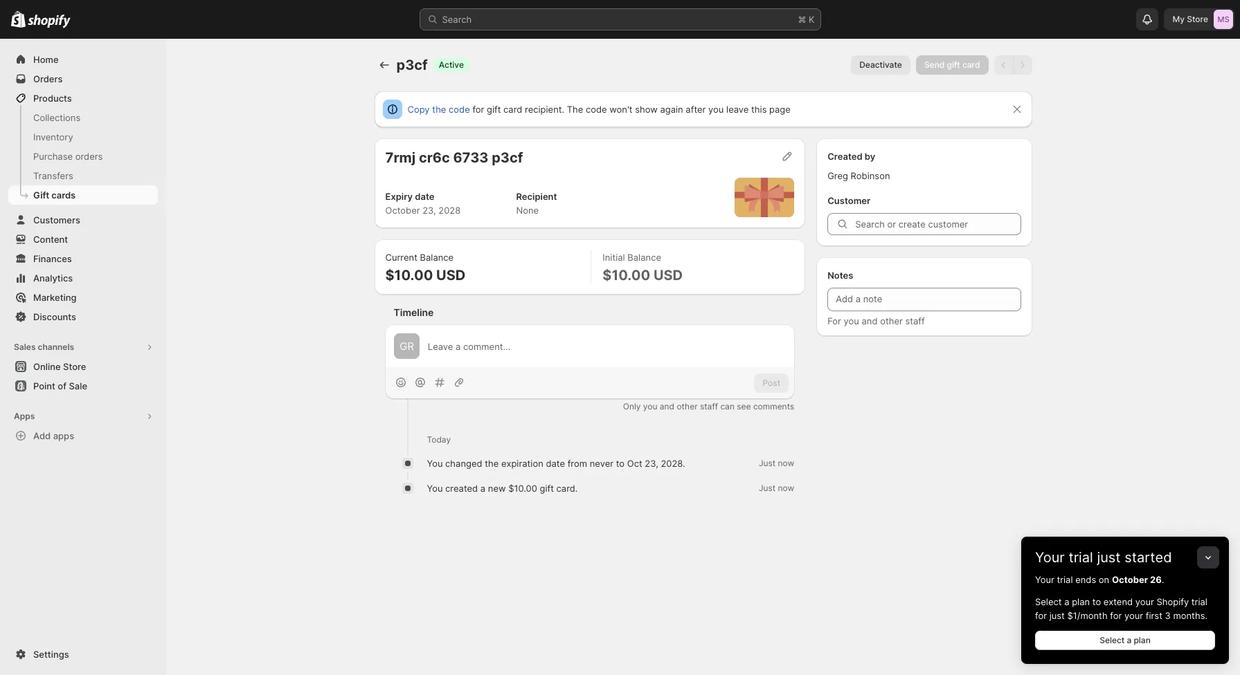 Task type: describe. For each thing, give the bounding box(es) containing it.
Leave a comment... text field
[[428, 340, 786, 354]]

your for your trial ends on october 26 .
[[1035, 575, 1055, 586]]

2028
[[439, 205, 461, 216]]

leave
[[726, 104, 749, 115]]

show
[[635, 104, 658, 115]]

trial for ends
[[1057, 575, 1073, 586]]

staff for only you and other staff can see comments
[[700, 402, 718, 412]]

add apps button
[[8, 427, 158, 446]]

point of sale button
[[0, 377, 166, 396]]

page
[[769, 104, 791, 115]]

analytics link
[[8, 269, 158, 288]]

your trial ends on october 26 .
[[1035, 575, 1164, 586]]

1 vertical spatial the
[[485, 459, 499, 470]]

can
[[721, 402, 735, 412]]

expiry date october 23, 2028
[[385, 191, 461, 216]]

select a plan link
[[1035, 632, 1215, 651]]

greg
[[828, 170, 848, 181]]

online store button
[[0, 357, 166, 377]]

marketing
[[33, 292, 77, 303]]

0 vertical spatial a
[[480, 484, 486, 495]]

customers
[[33, 215, 80, 226]]

0 horizontal spatial the
[[432, 104, 446, 115]]

search
[[442, 14, 472, 25]]

gift
[[33, 190, 49, 201]]

orders
[[75, 151, 103, 162]]

3
[[1165, 611, 1171, 622]]

balance for current balance $10.00 usd
[[420, 252, 454, 263]]

0 horizontal spatial gift
[[487, 104, 501, 115]]

your trial just started button
[[1021, 537, 1229, 566]]

content
[[33, 234, 68, 245]]

sales channels button
[[8, 338, 158, 357]]

gift cards
[[33, 190, 76, 201]]

just inside select a plan to extend your shopify trial for just $1/month for your first 3 months.
[[1050, 611, 1065, 622]]

deactivate button
[[851, 55, 911, 75]]

current
[[385, 252, 418, 263]]

$10.00 for current balance $10.00 usd
[[385, 267, 433, 284]]

0 horizontal spatial for
[[473, 104, 484, 115]]

add
[[33, 431, 51, 442]]

online
[[33, 361, 61, 373]]

send gift card
[[924, 60, 980, 70]]

0 vertical spatial p3cf
[[396, 57, 428, 73]]

started
[[1125, 550, 1172, 566]]

inventory
[[33, 132, 73, 143]]

collections
[[33, 112, 80, 123]]

transfers
[[33, 170, 73, 181]]

$10.00 for initial balance $10.00 usd
[[603, 267, 650, 284]]

add apps
[[33, 431, 74, 442]]

home link
[[8, 50, 158, 69]]

purchase orders link
[[8, 147, 158, 166]]

you created a new $10.00 gift card.
[[427, 484, 578, 495]]

shopify image
[[28, 14, 71, 28]]

copy
[[408, 104, 430, 115]]

products link
[[8, 89, 158, 108]]

cr6c
[[419, 150, 450, 166]]

gift inside 'send gift card' button
[[947, 60, 960, 70]]

sales
[[14, 342, 36, 352]]

1 code from the left
[[449, 104, 470, 115]]

today
[[427, 435, 451, 446]]

apps
[[14, 411, 35, 422]]

purchase orders
[[33, 151, 103, 162]]

for you and other staff
[[828, 316, 925, 327]]

initial
[[603, 252, 625, 263]]

settings
[[33, 650, 69, 661]]

customers link
[[8, 211, 158, 230]]

orders link
[[8, 69, 158, 89]]

2 code from the left
[[586, 104, 607, 115]]

select for select a plan to extend your shopify trial for just $1/month for your first 3 months.
[[1035, 597, 1062, 608]]

my
[[1173, 14, 1185, 24]]

by
[[865, 151, 876, 162]]

recipient.
[[525, 104, 564, 115]]

2 horizontal spatial for
[[1110, 611, 1122, 622]]

trial inside select a plan to extend your shopify trial for just $1/month for your first 3 months.
[[1192, 597, 1208, 608]]

now for you created a new $10.00 gift card.
[[778, 484, 794, 494]]

apps button
[[8, 407, 158, 427]]

send
[[924, 60, 945, 70]]

card.
[[556, 484, 578, 495]]

transfers link
[[8, 166, 158, 186]]

k
[[809, 14, 815, 25]]

now for you changed the expiration date from never to oct 23, 2028.
[[778, 459, 794, 469]]

card inside button
[[963, 60, 980, 70]]

october inside your trial just started element
[[1112, 575, 1148, 586]]

gift cards link
[[8, 186, 158, 205]]

extend
[[1104, 597, 1133, 608]]

online store
[[33, 361, 86, 373]]

usd for initial balance $10.00 usd
[[654, 267, 683, 284]]

settings link
[[8, 645, 158, 665]]

again
[[660, 104, 683, 115]]

expiry
[[385, 191, 413, 202]]

and for for
[[862, 316, 878, 327]]

purchase
[[33, 151, 73, 162]]

your trial just started
[[1035, 550, 1172, 566]]

current balance $10.00 usd
[[385, 252, 466, 284]]

Search or create customer text field
[[855, 213, 1021, 235]]

⌘ k
[[798, 14, 815, 25]]

marketing link
[[8, 288, 158, 307]]

this
[[751, 104, 767, 115]]



Task type: locate. For each thing, give the bounding box(es) containing it.
$10.00 down expiration
[[508, 484, 537, 495]]

0 horizontal spatial october
[[385, 205, 420, 216]]

balance inside current balance $10.00 usd
[[420, 252, 454, 263]]

home
[[33, 54, 59, 65]]

from
[[568, 459, 587, 470]]

a inside select a plan to extend your shopify trial for just $1/month for your first 3 months.
[[1065, 597, 1070, 608]]

your left ends at the bottom right of page
[[1035, 575, 1055, 586]]

new
[[488, 484, 506, 495]]

2 horizontal spatial a
[[1127, 636, 1132, 646]]

you down today
[[427, 459, 443, 470]]

just up on
[[1097, 550, 1121, 566]]

select down "your trial ends on october 26 ."
[[1035, 597, 1062, 608]]

gift left card.
[[540, 484, 554, 495]]

1 vertical spatial card
[[504, 104, 522, 115]]

0 vertical spatial the
[[432, 104, 446, 115]]

1 vertical spatial plan
[[1134, 636, 1151, 646]]

your for your trial just started
[[1035, 550, 1065, 566]]

a up $1/month
[[1065, 597, 1070, 608]]

just now
[[759, 459, 794, 469], [759, 484, 794, 494]]

date right expiry
[[415, 191, 435, 202]]

1 horizontal spatial usd
[[654, 267, 683, 284]]

$10.00 inside initial balance $10.00 usd
[[603, 267, 650, 284]]

1 vertical spatial p3cf
[[492, 150, 523, 166]]

2 balance from the left
[[628, 252, 661, 263]]

plan for select a plan
[[1134, 636, 1151, 646]]

created
[[445, 484, 478, 495]]

1 horizontal spatial for
[[1035, 611, 1047, 622]]

2 vertical spatial gift
[[540, 484, 554, 495]]

0 vertical spatial october
[[385, 205, 420, 216]]

to
[[616, 459, 625, 470], [1093, 597, 1101, 608]]

to inside select a plan to extend your shopify trial for just $1/month for your first 3 months.
[[1093, 597, 1101, 608]]

sales channels
[[14, 342, 74, 352]]

p3cf left active
[[396, 57, 428, 73]]

0 vertical spatial and
[[862, 316, 878, 327]]

orders
[[33, 73, 63, 84]]

1 horizontal spatial you
[[709, 104, 724, 115]]

0 horizontal spatial $10.00
[[385, 267, 433, 284]]

your
[[1035, 550, 1065, 566], [1035, 575, 1055, 586]]

1 horizontal spatial 23,
[[645, 459, 658, 470]]

for left $1/month
[[1035, 611, 1047, 622]]

card left recipient.
[[504, 104, 522, 115]]

2028.
[[661, 459, 685, 470]]

1 vertical spatial other
[[677, 402, 698, 412]]

other for for
[[880, 316, 903, 327]]

a left new at the bottom of the page
[[480, 484, 486, 495]]

customer
[[828, 195, 871, 206]]

plan down first
[[1134, 636, 1151, 646]]

usd for current balance $10.00 usd
[[436, 267, 466, 284]]

just for you created a new $10.00 gift card.
[[759, 484, 776, 494]]

you for for you and other staff
[[844, 316, 859, 327]]

and
[[862, 316, 878, 327], [660, 402, 675, 412]]

7rmj cr6c 6733 p3cf
[[385, 150, 523, 166]]

comments
[[753, 402, 794, 412]]

won't
[[610, 104, 633, 115]]

1 horizontal spatial a
[[1065, 597, 1070, 608]]

usd inside current balance $10.00 usd
[[436, 267, 466, 284]]

staff left can
[[700, 402, 718, 412]]

other down add a note text field
[[880, 316, 903, 327]]

the right the copy
[[432, 104, 446, 115]]

plan for select a plan to extend your shopify trial for just $1/month for your first 3 months.
[[1072, 597, 1090, 608]]

0 horizontal spatial store
[[63, 361, 86, 373]]

balance for initial balance $10.00 usd
[[628, 252, 661, 263]]

the up new at the bottom of the page
[[485, 459, 499, 470]]

date inside expiry date october 23, 2028
[[415, 191, 435, 202]]

other
[[880, 316, 903, 327], [677, 402, 698, 412]]

store for online store
[[63, 361, 86, 373]]

$10.00 inside current balance $10.00 usd
[[385, 267, 433, 284]]

1 vertical spatial you
[[427, 484, 443, 495]]

on
[[1099, 575, 1110, 586]]

usd inside initial balance $10.00 usd
[[654, 267, 683, 284]]

1 now from the top
[[778, 459, 794, 469]]

for down extend
[[1110, 611, 1122, 622]]

select for select a plan
[[1100, 636, 1125, 646]]

active
[[439, 60, 464, 70]]

initial balance $10.00 usd
[[603, 252, 683, 284]]

1 horizontal spatial p3cf
[[492, 150, 523, 166]]

plan
[[1072, 597, 1090, 608], [1134, 636, 1151, 646]]

trial inside dropdown button
[[1069, 550, 1093, 566]]

gift left recipient.
[[487, 104, 501, 115]]

for
[[473, 104, 484, 115], [1035, 611, 1047, 622], [1110, 611, 1122, 622]]

you
[[709, 104, 724, 115], [844, 316, 859, 327], [643, 402, 657, 412]]

23, left 2028 in the top left of the page
[[423, 205, 436, 216]]

$10.00 down initial
[[603, 267, 650, 284]]

2 vertical spatial a
[[1127, 636, 1132, 646]]

select a plan
[[1100, 636, 1151, 646]]

1 horizontal spatial and
[[862, 316, 878, 327]]

2 horizontal spatial you
[[844, 316, 859, 327]]

0 vertical spatial just
[[759, 459, 776, 469]]

1 horizontal spatial october
[[1112, 575, 1148, 586]]

0 vertical spatial to
[[616, 459, 625, 470]]

1 vertical spatial trial
[[1057, 575, 1073, 586]]

copy the code for gift card recipient. the code won't show again after you leave this page
[[408, 104, 791, 115]]

0 vertical spatial store
[[1187, 14, 1208, 24]]

balance right current
[[420, 252, 454, 263]]

just now for you created a new $10.00 gift card.
[[759, 484, 794, 494]]

a for select a plan to extend your shopify trial for just $1/month for your first 3 months.
[[1065, 597, 1070, 608]]

7rmj
[[385, 150, 416, 166]]

0 horizontal spatial plan
[[1072, 597, 1090, 608]]

0 horizontal spatial staff
[[700, 402, 718, 412]]

23, right oct at the bottom right
[[645, 459, 658, 470]]

0 vertical spatial 23,
[[423, 205, 436, 216]]

code right the
[[586, 104, 607, 115]]

store right my
[[1187, 14, 1208, 24]]

0 vertical spatial you
[[709, 104, 724, 115]]

first
[[1146, 611, 1163, 622]]

1 usd from the left
[[436, 267, 466, 284]]

2 usd from the left
[[654, 267, 683, 284]]

store
[[1187, 14, 1208, 24], [63, 361, 86, 373]]

greg robinson
[[828, 170, 890, 181]]

1 horizontal spatial date
[[546, 459, 565, 470]]

you left created
[[427, 484, 443, 495]]

and right the for
[[862, 316, 878, 327]]

1 vertical spatial store
[[63, 361, 86, 373]]

your left first
[[1125, 611, 1143, 622]]

balance right initial
[[628, 252, 661, 263]]

1 horizontal spatial staff
[[905, 316, 925, 327]]

0 horizontal spatial code
[[449, 104, 470, 115]]

for
[[828, 316, 841, 327]]

now
[[778, 459, 794, 469], [778, 484, 794, 494]]

0 horizontal spatial balance
[[420, 252, 454, 263]]

staff for for you and other staff
[[905, 316, 925, 327]]

created
[[828, 151, 863, 162]]

1 horizontal spatial $10.00
[[508, 484, 537, 495]]

0 vertical spatial you
[[427, 459, 443, 470]]

select down select a plan to extend your shopify trial for just $1/month for your first 3 months.
[[1100, 636, 1125, 646]]

staff
[[905, 316, 925, 327], [700, 402, 718, 412]]

2 just from the top
[[759, 484, 776, 494]]

0 horizontal spatial select
[[1035, 597, 1062, 608]]

1 horizontal spatial the
[[485, 459, 499, 470]]

0 vertical spatial plan
[[1072, 597, 1090, 608]]

0 horizontal spatial card
[[504, 104, 522, 115]]

date
[[415, 191, 435, 202], [546, 459, 565, 470]]

1 balance from the left
[[420, 252, 454, 263]]

just now for you changed the expiration date from never to oct 23, 2028.
[[759, 459, 794, 469]]

balance inside initial balance $10.00 usd
[[628, 252, 661, 263]]

card left previous image
[[963, 60, 980, 70]]

date left from
[[546, 459, 565, 470]]

just left $1/month
[[1050, 611, 1065, 622]]

for up "6733"
[[473, 104, 484, 115]]

just inside dropdown button
[[1097, 550, 1121, 566]]

0 vertical spatial gift
[[947, 60, 960, 70]]

0 vertical spatial your
[[1035, 550, 1065, 566]]

gift right send
[[947, 60, 960, 70]]

your inside dropdown button
[[1035, 550, 1065, 566]]

2 just now from the top
[[759, 484, 794, 494]]

discounts link
[[8, 307, 158, 327]]

0 horizontal spatial 23,
[[423, 205, 436, 216]]

store for my store
[[1187, 14, 1208, 24]]

only you and other staff can see comments
[[623, 402, 794, 412]]

october down expiry
[[385, 205, 420, 216]]

deactivate
[[860, 60, 902, 70]]

to left oct at the bottom right
[[616, 459, 625, 470]]

trial up months. on the bottom
[[1192, 597, 1208, 608]]

other for only
[[677, 402, 698, 412]]

finances
[[33, 253, 72, 265]]

0 horizontal spatial you
[[643, 402, 657, 412]]

1 vertical spatial you
[[844, 316, 859, 327]]

channels
[[38, 342, 74, 352]]

1 vertical spatial and
[[660, 402, 675, 412]]

1 horizontal spatial to
[[1093, 597, 1101, 608]]

6733
[[453, 150, 489, 166]]

1 vertical spatial just now
[[759, 484, 794, 494]]

0 vertical spatial card
[[963, 60, 980, 70]]

1 vertical spatial staff
[[700, 402, 718, 412]]

created by
[[828, 151, 876, 162]]

1 vertical spatial select
[[1100, 636, 1125, 646]]

1 horizontal spatial plan
[[1134, 636, 1151, 646]]

1 horizontal spatial balance
[[628, 252, 661, 263]]

1 vertical spatial to
[[1093, 597, 1101, 608]]

products
[[33, 93, 72, 104]]

p3cf right "6733"
[[492, 150, 523, 166]]

1 vertical spatial your
[[1035, 575, 1055, 586]]

the
[[567, 104, 583, 115]]

1 vertical spatial date
[[546, 459, 565, 470]]

2 horizontal spatial gift
[[947, 60, 960, 70]]

a for select a plan
[[1127, 636, 1132, 646]]

robinson
[[851, 170, 890, 181]]

store inside "link"
[[63, 361, 86, 373]]

1 your from the top
[[1035, 550, 1065, 566]]

a inside "link"
[[1127, 636, 1132, 646]]

you right "only"
[[643, 402, 657, 412]]

avatar with initials g r image
[[394, 334, 420, 360]]

you for you changed the expiration date from never to oct 23, 2028.
[[427, 459, 443, 470]]

point of sale link
[[8, 377, 158, 396]]

code
[[449, 104, 470, 115], [586, 104, 607, 115]]

you right the for
[[844, 316, 859, 327]]

to up $1/month
[[1093, 597, 1101, 608]]

0 horizontal spatial just
[[1050, 611, 1065, 622]]

1 vertical spatial gift
[[487, 104, 501, 115]]

1 vertical spatial 23,
[[645, 459, 658, 470]]

trial up ends at the bottom right of page
[[1069, 550, 1093, 566]]

1 horizontal spatial just
[[1097, 550, 1121, 566]]

point of sale
[[33, 381, 87, 392]]

you right after
[[709, 104, 724, 115]]

sale
[[69, 381, 87, 392]]

analytics
[[33, 273, 73, 284]]

previous image
[[997, 58, 1011, 72]]

0 vertical spatial staff
[[905, 316, 925, 327]]

just for you changed the expiration date from never to oct 23, 2028.
[[759, 459, 776, 469]]

0 horizontal spatial usd
[[436, 267, 466, 284]]

2 horizontal spatial $10.00
[[603, 267, 650, 284]]

gift
[[947, 60, 960, 70], [487, 104, 501, 115], [540, 484, 554, 495]]

your up first
[[1136, 597, 1154, 608]]

you for only you and other staff can see comments
[[643, 402, 657, 412]]

changed
[[445, 459, 482, 470]]

send gift card button
[[916, 55, 989, 75]]

content link
[[8, 230, 158, 249]]

7rmj cr6c 6733 p3cf button
[[385, 150, 523, 166]]

2 vertical spatial you
[[643, 402, 657, 412]]

apps
[[53, 431, 74, 442]]

plan inside select a plan to extend your shopify trial for just $1/month for your first 3 months.
[[1072, 597, 1090, 608]]

$10.00 down current
[[385, 267, 433, 284]]

shopify image
[[11, 11, 26, 28]]

0 vertical spatial now
[[778, 459, 794, 469]]

1 vertical spatial a
[[1065, 597, 1070, 608]]

0 vertical spatial your
[[1136, 597, 1154, 608]]

1 just now from the top
[[759, 459, 794, 469]]

1 vertical spatial now
[[778, 484, 794, 494]]

0 horizontal spatial other
[[677, 402, 698, 412]]

1 horizontal spatial card
[[963, 60, 980, 70]]

october inside expiry date october 23, 2028
[[385, 205, 420, 216]]

0 vertical spatial just now
[[759, 459, 794, 469]]

my store
[[1173, 14, 1208, 24]]

balance
[[420, 252, 454, 263], [628, 252, 661, 263]]

2 you from the top
[[427, 484, 443, 495]]

1 horizontal spatial select
[[1100, 636, 1125, 646]]

my store image
[[1214, 10, 1233, 29]]

0 horizontal spatial and
[[660, 402, 675, 412]]

1 horizontal spatial code
[[586, 104, 607, 115]]

and right "only"
[[660, 402, 675, 412]]

p3cf
[[396, 57, 428, 73], [492, 150, 523, 166]]

after
[[686, 104, 706, 115]]

1 you from the top
[[427, 459, 443, 470]]

2 your from the top
[[1035, 575, 1055, 586]]

plan up $1/month
[[1072, 597, 1090, 608]]

0 vertical spatial trial
[[1069, 550, 1093, 566]]

your up "your trial ends on october 26 ."
[[1035, 550, 1065, 566]]

october up extend
[[1112, 575, 1148, 586]]

plan inside select a plan "link"
[[1134, 636, 1151, 646]]

trial for just
[[1069, 550, 1093, 566]]

1 horizontal spatial store
[[1187, 14, 1208, 24]]

you
[[427, 459, 443, 470], [427, 484, 443, 495]]

never
[[590, 459, 614, 470]]

0 vertical spatial date
[[415, 191, 435, 202]]

a
[[480, 484, 486, 495], [1065, 597, 1070, 608], [1127, 636, 1132, 646]]

only
[[623, 402, 641, 412]]

store up the sale
[[63, 361, 86, 373]]

1 vertical spatial october
[[1112, 575, 1148, 586]]

and for only
[[660, 402, 675, 412]]

code right the copy
[[449, 104, 470, 115]]

$1/month
[[1067, 611, 1108, 622]]

your trial just started element
[[1021, 573, 1229, 665]]

you for you created a new $10.00 gift card.
[[427, 484, 443, 495]]

select inside select a plan to extend your shopify trial for just $1/month for your first 3 months.
[[1035, 597, 1062, 608]]

Add a note text field
[[828, 288, 1021, 312]]

1 horizontal spatial gift
[[540, 484, 554, 495]]

0 vertical spatial other
[[880, 316, 903, 327]]

0 horizontal spatial a
[[480, 484, 486, 495]]

just
[[759, 459, 776, 469], [759, 484, 776, 494]]

a down select a plan to extend your shopify trial for just $1/month for your first 3 months.
[[1127, 636, 1132, 646]]

see
[[737, 402, 751, 412]]

select a plan to extend your shopify trial for just $1/month for your first 3 months.
[[1035, 597, 1208, 622]]

other left can
[[677, 402, 698, 412]]

2 vertical spatial trial
[[1192, 597, 1208, 608]]

1 just from the top
[[759, 459, 776, 469]]

1 vertical spatial just
[[1050, 611, 1065, 622]]

0 horizontal spatial p3cf
[[396, 57, 428, 73]]

staff down add a note text field
[[905, 316, 925, 327]]

2 now from the top
[[778, 484, 794, 494]]

0 vertical spatial just
[[1097, 550, 1121, 566]]

post
[[763, 378, 781, 388]]

select
[[1035, 597, 1062, 608], [1100, 636, 1125, 646]]

1 vertical spatial just
[[759, 484, 776, 494]]

collections link
[[8, 108, 158, 127]]

you changed the expiration date from never to oct 23, 2028.
[[427, 459, 685, 470]]

select inside "link"
[[1100, 636, 1125, 646]]

0 vertical spatial select
[[1035, 597, 1062, 608]]

next image
[[1016, 58, 1029, 72]]

0 horizontal spatial date
[[415, 191, 435, 202]]

0 horizontal spatial to
[[616, 459, 625, 470]]

23, inside expiry date october 23, 2028
[[423, 205, 436, 216]]

trial left ends at the bottom right of page
[[1057, 575, 1073, 586]]

1 horizontal spatial other
[[880, 316, 903, 327]]

oct
[[627, 459, 642, 470]]

1 vertical spatial your
[[1125, 611, 1143, 622]]



